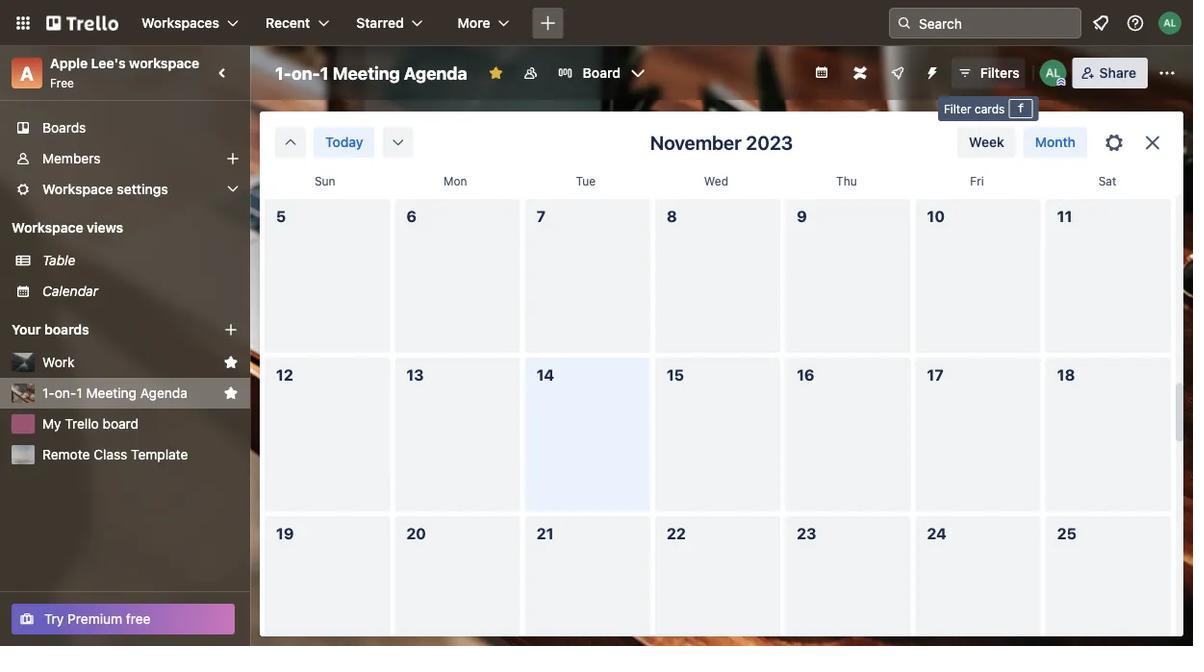 Task type: locate. For each thing, give the bounding box(es) containing it.
1 vertical spatial meeting
[[86, 385, 137, 401]]

remote class template link
[[42, 446, 239, 465]]

1 horizontal spatial apple lee (applelee29) image
[[1159, 12, 1182, 35]]

november 2023
[[650, 131, 793, 154]]

my trello board
[[42, 416, 139, 432]]

remote
[[42, 447, 90, 463]]

1- down "recent"
[[275, 63, 292, 83]]

boards
[[42, 120, 86, 136]]

free
[[126, 612, 151, 627]]

0 vertical spatial 1
[[320, 63, 329, 83]]

workspaces button
[[130, 8, 250, 38]]

on- down work
[[55, 385, 76, 401]]

12
[[276, 366, 293, 384]]

0 horizontal spatial on-
[[55, 385, 76, 401]]

calendar power-up image
[[814, 64, 829, 80]]

1 vertical spatial starred icon image
[[223, 386, 239, 401]]

thu
[[836, 174, 857, 188]]

0 horizontal spatial meeting
[[86, 385, 137, 401]]

5
[[276, 207, 286, 226]]

lee's
[[91, 55, 126, 71]]

on- down recent dropdown button
[[292, 63, 320, 83]]

1 horizontal spatial on-
[[292, 63, 320, 83]]

recent button
[[254, 8, 341, 38]]

cards
[[975, 102, 1005, 115]]

25
[[1057, 525, 1077, 543]]

try
[[44, 612, 64, 627]]

8
[[667, 207, 677, 226]]

1 starred icon image from the top
[[223, 355, 239, 371]]

starred icon image
[[223, 355, 239, 371], [223, 386, 239, 401]]

meeting up 'board'
[[86, 385, 137, 401]]

workspace up table
[[12, 220, 83, 236]]

0 vertical spatial 1-
[[275, 63, 292, 83]]

tue
[[576, 174, 596, 188]]

0 vertical spatial meeting
[[333, 63, 400, 83]]

1-on-1 meeting agenda inside button
[[42, 385, 188, 401]]

try premium free button
[[12, 604, 235, 635]]

meeting down starred
[[333, 63, 400, 83]]

agenda up my trello board link
[[140, 385, 188, 401]]

filters
[[980, 65, 1020, 81]]

7
[[537, 207, 546, 226]]

1-
[[275, 63, 292, 83], [42, 385, 55, 401]]

1 horizontal spatial 1
[[320, 63, 329, 83]]

1 vertical spatial 1-on-1 meeting agenda
[[42, 385, 188, 401]]

mon
[[444, 174, 467, 188]]

1
[[320, 63, 329, 83], [76, 385, 83, 401]]

free
[[50, 76, 74, 90]]

0 vertical spatial on-
[[292, 63, 320, 83]]

apple lee's workspace free
[[50, 55, 199, 90]]

workspace down members
[[42, 181, 113, 197]]

board
[[583, 65, 621, 81]]

workspace
[[129, 55, 199, 71]]

1-on-1 meeting agenda
[[275, 63, 467, 83], [42, 385, 188, 401]]

on-
[[292, 63, 320, 83], [55, 385, 76, 401]]

more button
[[446, 8, 521, 38]]

19
[[276, 525, 294, 543]]

0 horizontal spatial 1-
[[42, 385, 55, 401]]

on- inside board name text field
[[292, 63, 320, 83]]

switch to… image
[[13, 13, 33, 33]]

meeting inside board name text field
[[333, 63, 400, 83]]

22
[[667, 525, 686, 543]]

1 vertical spatial 1
[[76, 385, 83, 401]]

starred icon image for 1-on-1 meeting agenda
[[223, 386, 239, 401]]

calendar
[[42, 283, 98, 299]]

1 horizontal spatial 1-on-1 meeting agenda
[[275, 63, 467, 83]]

star or unstar board image
[[489, 65, 504, 81]]

1 down recent dropdown button
[[320, 63, 329, 83]]

0 vertical spatial apple lee (applelee29) image
[[1159, 12, 1182, 35]]

1-on-1 meeting agenda down starred
[[275, 63, 467, 83]]

1 inside board name text field
[[320, 63, 329, 83]]

wed
[[704, 174, 729, 188]]

agenda left star or unstar board image
[[404, 63, 467, 83]]

1 inside button
[[76, 385, 83, 401]]

on- inside button
[[55, 385, 76, 401]]

calendar link
[[42, 282, 239, 301]]

1 horizontal spatial 1-
[[275, 63, 292, 83]]

16
[[797, 366, 815, 384]]

a link
[[12, 58, 42, 89]]

work
[[42, 355, 75, 371]]

0 vertical spatial starred icon image
[[223, 355, 239, 371]]

13
[[406, 366, 424, 384]]

1 up "trello"
[[76, 385, 83, 401]]

create board or workspace image
[[538, 13, 558, 33]]

1 horizontal spatial meeting
[[333, 63, 400, 83]]

1 vertical spatial agenda
[[140, 385, 188, 401]]

0 vertical spatial 1-on-1 meeting agenda
[[275, 63, 467, 83]]

1 vertical spatial apple lee (applelee29) image
[[1040, 60, 1067, 87]]

f
[[1018, 102, 1025, 115]]

share
[[1100, 65, 1137, 81]]

workspace
[[42, 181, 113, 197], [12, 220, 83, 236]]

21
[[537, 525, 554, 543]]

Search field
[[912, 9, 1081, 38]]

apple lee (applelee29) image
[[1159, 12, 1182, 35], [1040, 60, 1067, 87]]

automation image
[[917, 58, 944, 85]]

apple lee's workspace link
[[50, 55, 199, 71]]

sm image
[[389, 133, 408, 152]]

1- inside button
[[42, 385, 55, 401]]

workspace settings
[[42, 181, 168, 197]]

2 starred icon image from the top
[[223, 386, 239, 401]]

table
[[42, 253, 75, 269]]

meeting
[[333, 63, 400, 83], [86, 385, 137, 401]]

more
[[458, 15, 490, 31]]

trello
[[65, 416, 99, 432]]

work button
[[42, 353, 216, 372]]

workspaces
[[141, 15, 219, 31]]

15
[[667, 366, 684, 384]]

1 vertical spatial on-
[[55, 385, 76, 401]]

my
[[42, 416, 61, 432]]

show menu image
[[1158, 64, 1177, 83]]

1- up 'my'
[[42, 385, 55, 401]]

0 horizontal spatial agenda
[[140, 385, 188, 401]]

members link
[[0, 143, 250, 174]]

1-on-1 meeting agenda up 'board'
[[42, 385, 188, 401]]

1 vertical spatial 1-
[[42, 385, 55, 401]]

0 vertical spatial workspace
[[42, 181, 113, 197]]

0 vertical spatial agenda
[[404, 63, 467, 83]]

0 horizontal spatial 1
[[76, 385, 83, 401]]

0 horizontal spatial 1-on-1 meeting agenda
[[42, 385, 188, 401]]

2023
[[746, 131, 793, 154]]

workspace inside "dropdown button"
[[42, 181, 113, 197]]

workspace visible image
[[523, 65, 539, 81]]

workspace navigation collapse icon image
[[210, 60, 237, 87]]

class
[[94, 447, 127, 463]]

1 vertical spatial workspace
[[12, 220, 83, 236]]

24
[[927, 525, 947, 543]]

apple lee (applelee29) image right filters
[[1040, 60, 1067, 87]]

agenda
[[404, 63, 467, 83], [140, 385, 188, 401]]

members
[[42, 151, 101, 166]]

1 horizontal spatial agenda
[[404, 63, 467, 83]]

apple lee (applelee29) image right open information menu image
[[1159, 12, 1182, 35]]

week
[[969, 134, 1005, 150]]

Board name text field
[[266, 58, 477, 89]]

premium
[[68, 612, 122, 627]]



Task type: vqa. For each thing, say whether or not it's contained in the screenshot.


Task type: describe. For each thing, give the bounding box(es) containing it.
search image
[[897, 15, 912, 31]]

agenda inside board name text field
[[404, 63, 467, 83]]

0 notifications image
[[1089, 12, 1113, 35]]

20
[[406, 525, 426, 543]]

table link
[[42, 251, 239, 270]]

template
[[131, 447, 188, 463]]

workspace settings button
[[0, 174, 250, 205]]

a
[[20, 62, 34, 84]]

boards link
[[0, 113, 250, 143]]

1-on-1 meeting agenda button
[[42, 384, 216, 403]]

starred icon image for work
[[223, 355, 239, 371]]

this member is an admin of this board. image
[[1057, 78, 1066, 87]]

sun
[[315, 174, 335, 188]]

workspace for workspace settings
[[42, 181, 113, 197]]

11
[[1057, 207, 1073, 226]]

remote class template
[[42, 447, 188, 463]]

boards
[[44, 322, 89, 338]]

back to home image
[[46, 8, 118, 38]]

add board image
[[223, 322, 239, 338]]

0 horizontal spatial apple lee (applelee29) image
[[1040, 60, 1067, 87]]

board button
[[550, 58, 653, 89]]

10
[[927, 207, 945, 226]]

1- inside board name text field
[[275, 63, 292, 83]]

starred button
[[345, 8, 435, 38]]

filter cards
[[944, 102, 1005, 115]]

recent
[[266, 15, 310, 31]]

november
[[650, 131, 742, 154]]

fri
[[970, 174, 984, 188]]

18
[[1057, 366, 1075, 384]]

sm image
[[281, 133, 300, 152]]

workspace for workspace views
[[12, 220, 83, 236]]

filters button
[[952, 58, 1026, 89]]

meeting inside button
[[86, 385, 137, 401]]

sat
[[1099, 174, 1117, 188]]

9
[[797, 207, 807, 226]]

starred
[[356, 15, 404, 31]]

board
[[103, 416, 139, 432]]

open information menu image
[[1126, 13, 1145, 33]]

power ups image
[[890, 65, 905, 81]]

23
[[797, 525, 817, 543]]

confluence icon image
[[853, 66, 867, 80]]

agenda inside button
[[140, 385, 188, 401]]

your boards
[[12, 322, 89, 338]]

try premium free
[[44, 612, 151, 627]]

your
[[12, 322, 41, 338]]

your boards with 4 items element
[[12, 319, 194, 342]]

17
[[927, 366, 944, 384]]

workspace views
[[12, 220, 123, 236]]

settings
[[117, 181, 168, 197]]

14
[[537, 366, 554, 384]]

primary element
[[0, 0, 1193, 46]]

6
[[406, 207, 417, 226]]

views
[[87, 220, 123, 236]]

my trello board link
[[42, 415, 239, 434]]

filter
[[944, 102, 972, 115]]

apple lee (applelee29) image inside 'primary' element
[[1159, 12, 1182, 35]]

share button
[[1073, 58, 1148, 89]]

apple
[[50, 55, 88, 71]]

week button
[[958, 127, 1016, 158]]

1-on-1 meeting agenda inside board name text field
[[275, 63, 467, 83]]



